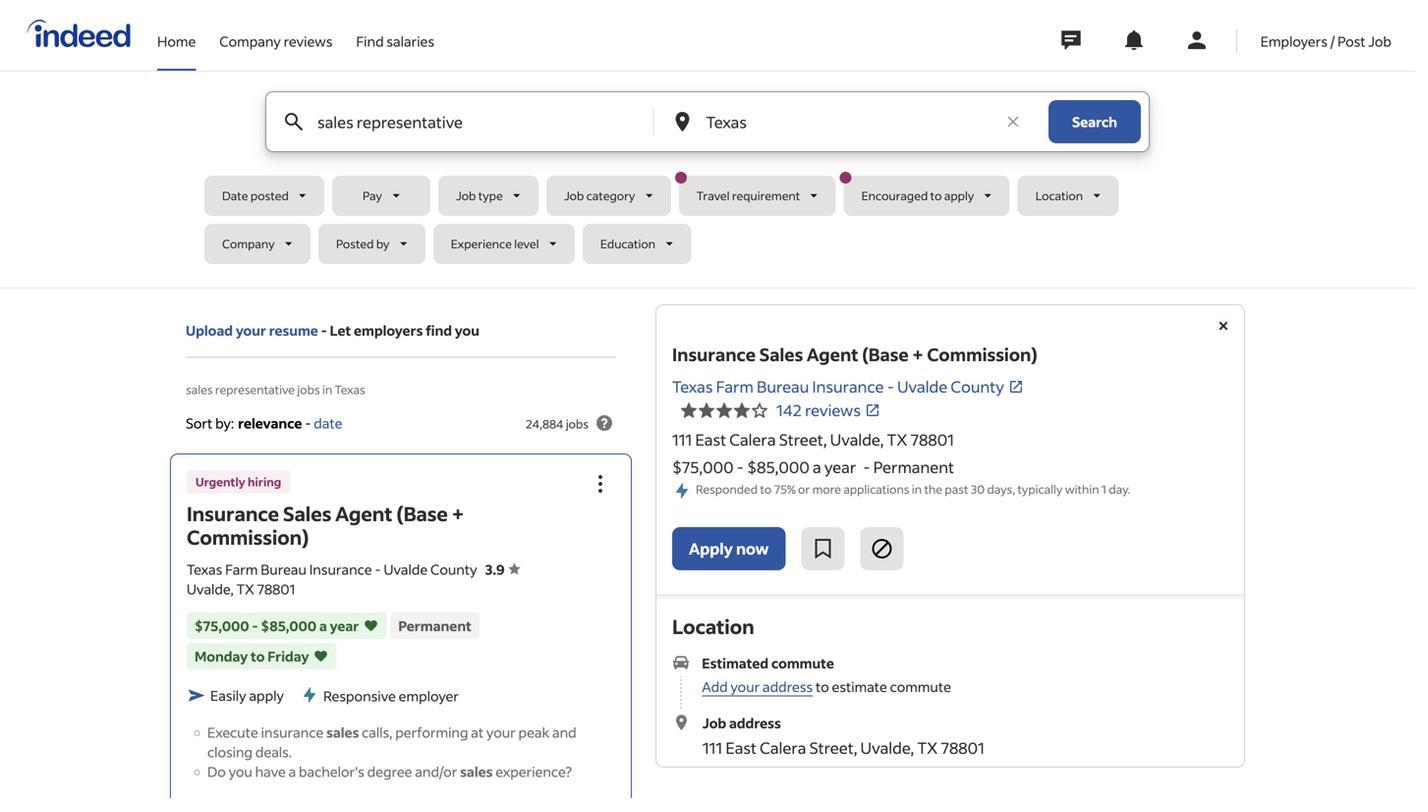 Task type: describe. For each thing, give the bounding box(es) containing it.
1 vertical spatial a
[[319, 617, 327, 635]]

job address 111 east calera street, uvalde, tx 78801
[[703, 715, 985, 758]]

0 vertical spatial sales
[[186, 382, 213, 398]]

urgently hiring
[[196, 474, 281, 490]]

posted by button
[[318, 224, 425, 264]]

1 vertical spatial texas farm bureau insurance - uvalde county
[[187, 561, 477, 579]]

texas farm bureau insurance - uvalde county link
[[672, 375, 1024, 399]]

0 horizontal spatial in
[[322, 382, 332, 398]]

0 horizontal spatial insurance sales agent (base + commission)
[[187, 501, 464, 550]]

0 vertical spatial calera
[[729, 430, 776, 450]]

search
[[1072, 113, 1117, 131]]

- left date link
[[305, 415, 311, 432]]

0 vertical spatial insurance sales agent (base + commission)
[[672, 343, 1038, 366]]

insurance sales agent (base + commission) button
[[187, 501, 464, 550]]

account image
[[1185, 28, 1209, 52]]

peak
[[518, 724, 550, 742]]

apply now
[[689, 539, 769, 559]]

have
[[255, 763, 286, 781]]

pay button
[[332, 176, 431, 216]]

date
[[222, 188, 248, 203]]

calls,
[[362, 724, 393, 742]]

clear location input image
[[1003, 112, 1023, 132]]

0 vertical spatial tx
[[887, 430, 907, 450]]

responsive employer
[[323, 688, 459, 705]]

commission) inside button
[[187, 525, 309, 550]]

estimated commute add your address to estimate commute
[[702, 655, 951, 696]]

execute insurance sales
[[207, 724, 359, 742]]

1 horizontal spatial (base
[[862, 343, 909, 366]]

job category
[[564, 188, 635, 203]]

3.9 out of 5 stars image
[[680, 399, 768, 423]]

2 horizontal spatial sales
[[460, 763, 493, 781]]

days,
[[987, 482, 1015, 497]]

to for 75%
[[760, 482, 772, 497]]

date posted button
[[204, 176, 324, 216]]

estimate
[[832, 679, 887, 696]]

encouraged to apply
[[862, 188, 974, 203]]

employers
[[354, 322, 423, 340]]

day.
[[1109, 482, 1130, 497]]

responsive
[[323, 688, 396, 705]]

sales representative jobs in texas
[[186, 382, 365, 398]]

job inside employers / post job link
[[1368, 32, 1392, 50]]

east inside job address 111 east calera street, uvalde, tx 78801
[[726, 738, 757, 758]]

job for job address 111 east calera street, uvalde, tx 78801
[[703, 715, 726, 732]]

posted
[[336, 236, 374, 252]]

company for company reviews
[[219, 32, 281, 50]]

0 horizontal spatial county
[[430, 561, 477, 579]]

add
[[702, 679, 728, 696]]

date posted
[[222, 188, 289, 203]]

1 vertical spatial sales
[[326, 724, 359, 742]]

1 horizontal spatial bureau
[[757, 377, 809, 397]]

+ inside button
[[452, 501, 464, 527]]

friday
[[268, 648, 309, 666]]

a for degree
[[289, 763, 296, 781]]

- up 111 east calera street, uvalde, tx 78801
[[887, 377, 894, 397]]

posted by
[[336, 236, 390, 252]]

past
[[945, 482, 968, 497]]

calls, performing at your peak and closing deals.
[[207, 724, 577, 761]]

bachelor's
[[299, 763, 364, 781]]

resume
[[269, 322, 318, 340]]

search button
[[1049, 100, 1141, 143]]

142 reviews
[[776, 400, 861, 421]]

0 horizontal spatial bureau
[[261, 561, 307, 579]]

and/or
[[415, 763, 457, 781]]

0 horizontal spatial location
[[672, 614, 754, 640]]

travel requirement button
[[675, 172, 836, 216]]

date
[[314, 415, 342, 432]]

0 horizontal spatial texas
[[187, 561, 222, 579]]

1 vertical spatial permanent
[[398, 617, 472, 635]]

0 horizontal spatial commute
[[771, 655, 834, 673]]

0 vertical spatial uvalde,
[[830, 430, 884, 450]]

company reviews link
[[219, 0, 333, 67]]

category
[[586, 188, 635, 203]]

company reviews
[[219, 32, 333, 50]]

$85,000 for $75,000 - $85,000 a year - permanent
[[747, 457, 810, 478]]

travel
[[697, 188, 730, 203]]

0 vertical spatial 78801
[[910, 430, 954, 450]]

do
[[207, 763, 226, 781]]

job for job category
[[564, 188, 584, 203]]

by
[[376, 236, 390, 252]]

0 vertical spatial you
[[455, 322, 479, 340]]

1 horizontal spatial agent
[[807, 343, 859, 366]]

close job details image
[[1212, 314, 1235, 338]]

travel requirement
[[697, 188, 800, 203]]

24,884 jobs
[[526, 417, 589, 432]]

1 horizontal spatial farm
[[716, 377, 754, 397]]

location button
[[1018, 176, 1119, 216]]

24,884
[[526, 417, 564, 432]]

to for friday
[[251, 648, 265, 666]]

calera inside job address 111 east calera street, uvalde, tx 78801
[[760, 738, 806, 758]]

estimated
[[702, 655, 769, 673]]

company button
[[204, 224, 311, 264]]

142 reviews link
[[776, 400, 880, 421]]

- up 'applications'
[[863, 457, 870, 478]]

(base inside button
[[396, 501, 448, 527]]

1 horizontal spatial texas farm bureau insurance - uvalde county
[[672, 377, 1004, 397]]

1 vertical spatial you
[[229, 763, 252, 781]]

apply now button
[[672, 528, 786, 571]]

job type
[[456, 188, 503, 203]]

search: Job title, keywords, or company text field
[[313, 92, 621, 151]]

upload your resume - let employers find you
[[186, 322, 479, 340]]

1 vertical spatial tx
[[236, 581, 254, 598]]

year for $75,000 - $85,000 a year - permanent
[[824, 457, 856, 478]]

street, inside job address 111 east calera street, uvalde, tx 78801
[[809, 738, 857, 758]]

by:
[[215, 415, 234, 432]]

employers / post job link
[[1261, 0, 1392, 67]]

uvalde inside texas farm bureau insurance - uvalde county link
[[897, 377, 948, 397]]

/
[[1330, 32, 1335, 50]]

type
[[478, 188, 503, 203]]

easily apply
[[210, 687, 284, 705]]

hiring
[[248, 474, 281, 490]]

30
[[971, 482, 985, 497]]

75%
[[774, 482, 796, 497]]

education
[[600, 236, 655, 252]]

upload
[[186, 322, 233, 340]]

requirement
[[732, 188, 800, 203]]

0 vertical spatial street,
[[779, 430, 827, 450]]

$75,000 - $85,000 a year - permanent
[[672, 457, 954, 478]]

$75,000 - $85,000 a year
[[195, 617, 359, 635]]

1 horizontal spatial sales
[[759, 343, 803, 366]]

the
[[924, 482, 942, 497]]

0 vertical spatial east
[[695, 430, 726, 450]]

messages unread count 0 image
[[1058, 21, 1084, 60]]

1 vertical spatial 78801
[[257, 581, 295, 598]]

job for job type
[[456, 188, 476, 203]]

1 horizontal spatial county
[[951, 377, 1004, 397]]

111 east calera street, uvalde, tx 78801
[[672, 430, 954, 450]]

do you have a bachelor's degree and/or sales experience?
[[207, 763, 572, 781]]

experience level button
[[433, 224, 575, 264]]

142
[[776, 400, 802, 421]]

1 vertical spatial commute
[[890, 679, 951, 696]]

pay
[[363, 188, 382, 203]]



Task type: vqa. For each thing, say whether or not it's contained in the screenshot.
interviews inside the Interview experience Based on 86 interviews Favorable
no



Task type: locate. For each thing, give the bounding box(es) containing it.
1 vertical spatial farm
[[225, 561, 258, 579]]

performing
[[395, 724, 468, 742]]

1 vertical spatial commission)
[[187, 525, 309, 550]]

address down estimated
[[763, 679, 813, 696]]

reviews for 142 reviews
[[805, 400, 861, 421]]

job inside job address 111 east calera street, uvalde, tx 78801
[[703, 715, 726, 732]]

insurance sales agent (base + commission) up texas farm bureau insurance - uvalde county link
[[672, 343, 1038, 366]]

in left the
[[912, 482, 922, 497]]

a up more at the right of page
[[813, 457, 821, 478]]

bureau up 142
[[757, 377, 809, 397]]

1 horizontal spatial commission)
[[927, 343, 1038, 366]]

farm up "uvalde, tx 78801"
[[225, 561, 258, 579]]

uvalde, inside job address 111 east calera street, uvalde, tx 78801
[[861, 738, 914, 758]]

address inside job address 111 east calera street, uvalde, tx 78801
[[729, 715, 781, 732]]

$85,000 up 75%
[[747, 457, 810, 478]]

location down search button on the right
[[1036, 188, 1083, 203]]

None search field
[[204, 91, 1211, 272]]

closing
[[207, 744, 253, 761]]

company
[[219, 32, 281, 50], [222, 236, 275, 252]]

in
[[322, 382, 332, 398], [912, 482, 922, 497]]

1 vertical spatial calera
[[760, 738, 806, 758]]

year up responsive
[[330, 617, 359, 635]]

matches your preference image for monday to friday
[[313, 647, 329, 667]]

to
[[930, 188, 942, 203], [760, 482, 772, 497], [251, 648, 265, 666], [816, 679, 829, 696]]

1 vertical spatial sales
[[283, 501, 331, 527]]

Edit location text field
[[702, 92, 994, 151]]

farm up 3.9 out of 5 stars image
[[716, 377, 754, 397]]

1 vertical spatial company
[[222, 236, 275, 252]]

1 vertical spatial uvalde
[[384, 561, 428, 579]]

home
[[157, 32, 196, 50]]

1 vertical spatial in
[[912, 482, 922, 497]]

1 vertical spatial jobs
[[566, 417, 589, 432]]

find salaries
[[356, 32, 434, 50]]

2 horizontal spatial tx
[[917, 738, 938, 758]]

0 horizontal spatial reviews
[[284, 32, 333, 50]]

0 vertical spatial farm
[[716, 377, 754, 397]]

0 horizontal spatial (base
[[396, 501, 448, 527]]

1 horizontal spatial you
[[455, 322, 479, 340]]

address
[[763, 679, 813, 696], [729, 715, 781, 732]]

$75,000
[[672, 457, 734, 478], [195, 617, 249, 635]]

uvalde, tx 78801
[[187, 581, 295, 598]]

texas
[[672, 377, 713, 397], [335, 382, 365, 398], [187, 561, 222, 579]]

job type button
[[438, 176, 539, 216]]

1 vertical spatial insurance sales agent (base + commission)
[[187, 501, 464, 550]]

in up date link
[[322, 382, 332, 398]]

employers
[[1261, 32, 1328, 50]]

and
[[552, 724, 577, 742]]

1 vertical spatial county
[[430, 561, 477, 579]]

apply right encouraged
[[944, 188, 974, 203]]

+
[[912, 343, 924, 366], [452, 501, 464, 527]]

matches your preference image for $75,000 - $85,000 a year
[[363, 617, 379, 636]]

sales inside insurance sales agent (base + commission)
[[283, 501, 331, 527]]

to for apply
[[930, 188, 942, 203]]

0 vertical spatial bureau
[[757, 377, 809, 397]]

relevance
[[238, 415, 302, 432]]

agent up texas farm bureau insurance - uvalde county link
[[807, 343, 859, 366]]

more
[[812, 482, 841, 497]]

reviews down texas farm bureau insurance - uvalde county link
[[805, 400, 861, 421]]

$85,000 up friday
[[261, 617, 317, 635]]

year for $75,000 - $85,000 a year
[[330, 617, 359, 635]]

upload your resume link
[[186, 320, 318, 341]]

insurance sales agent (base + commission) down the hiring
[[187, 501, 464, 550]]

your for calls, performing at your peak and closing deals.
[[486, 724, 516, 742]]

level
[[514, 236, 539, 252]]

easily
[[210, 687, 246, 705]]

jobs
[[297, 382, 320, 398], [566, 417, 589, 432]]

1 vertical spatial reviews
[[805, 400, 861, 421]]

0 vertical spatial +
[[912, 343, 924, 366]]

matches your preference image up responsive
[[363, 617, 379, 636]]

0 vertical spatial uvalde
[[897, 377, 948, 397]]

encouraged
[[862, 188, 928, 203]]

111 inside job address 111 east calera street, uvalde, tx 78801
[[703, 738, 722, 758]]

your down estimated
[[731, 679, 760, 696]]

sales down date link
[[283, 501, 331, 527]]

3.9 out of five stars rating image
[[485, 561, 520, 579]]

0 horizontal spatial apply
[[249, 687, 284, 705]]

tx inside job address 111 east calera street, uvalde, tx 78801
[[917, 738, 938, 758]]

your for estimated commute add your address to estimate commute
[[731, 679, 760, 696]]

1 vertical spatial 111
[[703, 738, 722, 758]]

experience?
[[496, 763, 572, 781]]

at
[[471, 724, 484, 742]]

0 horizontal spatial farm
[[225, 561, 258, 579]]

none search field containing search
[[204, 91, 1211, 272]]

add your address button
[[702, 679, 813, 697]]

you
[[455, 322, 479, 340], [229, 763, 252, 781]]

0 horizontal spatial +
[[452, 501, 464, 527]]

notifications unread count 0 image
[[1122, 28, 1146, 52]]

degree
[[367, 763, 412, 781]]

commute right estimate
[[890, 679, 951, 696]]

permanent up employer
[[398, 617, 472, 635]]

1 horizontal spatial apply
[[944, 188, 974, 203]]

1 vertical spatial $85,000
[[261, 617, 317, 635]]

uvalde, down 142 reviews link
[[830, 430, 884, 450]]

reviews for company reviews
[[284, 32, 333, 50]]

salaries
[[387, 32, 434, 50]]

0 vertical spatial permanent
[[873, 457, 954, 478]]

calera down add your address button
[[760, 738, 806, 758]]

0 vertical spatial matches your preference image
[[363, 617, 379, 636]]

2 horizontal spatial a
[[813, 457, 821, 478]]

0 vertical spatial sales
[[759, 343, 803, 366]]

your inside calls, performing at your peak and closing deals.
[[486, 724, 516, 742]]

monday
[[195, 648, 248, 666]]

reviews left find
[[284, 32, 333, 50]]

0 horizontal spatial $75,000
[[195, 617, 249, 635]]

texas farm bureau insurance - uvalde county
[[672, 377, 1004, 397], [187, 561, 477, 579]]

company right home
[[219, 32, 281, 50]]

uvalde, up monday
[[187, 581, 234, 598]]

street, up $75,000 - $85,000 a year - permanent
[[779, 430, 827, 450]]

- down insurance sales agent (base + commission) button
[[375, 561, 381, 579]]

1 horizontal spatial texas
[[335, 382, 365, 398]]

address inside estimated commute add your address to estimate commute
[[763, 679, 813, 696]]

1 vertical spatial east
[[726, 738, 757, 758]]

0 horizontal spatial uvalde
[[384, 561, 428, 579]]

east down 3.9 out of 5 stars image
[[695, 430, 726, 450]]

3.9
[[485, 561, 505, 579]]

uvalde, down estimate
[[861, 738, 914, 758]]

a right have
[[289, 763, 296, 781]]

address down add your address button
[[729, 715, 781, 732]]

a up responsive
[[319, 617, 327, 635]]

sort
[[186, 415, 213, 432]]

0 horizontal spatial matches your preference image
[[313, 647, 329, 667]]

0 horizontal spatial $85,000
[[261, 617, 317, 635]]

you right find on the left top
[[455, 322, 479, 340]]

job down 'add'
[[703, 715, 726, 732]]

sales up sort
[[186, 382, 213, 398]]

year up more at the right of page
[[824, 457, 856, 478]]

within
[[1065, 482, 1099, 497]]

0 horizontal spatial you
[[229, 763, 252, 781]]

2 horizontal spatial texas
[[672, 377, 713, 397]]

permanent
[[873, 457, 954, 478], [398, 617, 472, 635]]

0 vertical spatial jobs
[[297, 382, 320, 398]]

east down add your address button
[[726, 738, 757, 758]]

let
[[330, 322, 351, 340]]

education button
[[583, 224, 691, 264]]

1 horizontal spatial location
[[1036, 188, 1083, 203]]

sales
[[186, 382, 213, 398], [326, 724, 359, 742], [460, 763, 493, 781]]

job right post on the right
[[1368, 32, 1392, 50]]

date link
[[314, 415, 342, 432]]

execute
[[207, 724, 258, 742]]

tx
[[887, 430, 907, 450], [236, 581, 254, 598], [917, 738, 938, 758]]

company inside company reviews link
[[219, 32, 281, 50]]

urgently
[[196, 474, 245, 490]]

1 vertical spatial address
[[729, 715, 781, 732]]

job left "type"
[[456, 188, 476, 203]]

applications
[[844, 482, 910, 497]]

find
[[426, 322, 452, 340]]

$75,000 for $75,000 - $85,000 a year
[[195, 617, 249, 635]]

apply right 'easily'
[[249, 687, 284, 705]]

location up estimated
[[672, 614, 754, 640]]

2 vertical spatial tx
[[917, 738, 938, 758]]

0 horizontal spatial permanent
[[398, 617, 472, 635]]

job inside job type dropdown button
[[456, 188, 476, 203]]

find
[[356, 32, 384, 50]]

1 vertical spatial apply
[[249, 687, 284, 705]]

2 horizontal spatial your
[[731, 679, 760, 696]]

1 horizontal spatial insurance sales agent (base + commission)
[[672, 343, 1038, 366]]

to inside estimated commute add your address to estimate commute
[[816, 679, 829, 696]]

- up the "monday to friday" on the left of the page
[[252, 617, 258, 635]]

texas up 3.9 out of 5 stars image
[[672, 377, 713, 397]]

1 horizontal spatial in
[[912, 482, 922, 497]]

job left category
[[564, 188, 584, 203]]

1 horizontal spatial tx
[[887, 430, 907, 450]]

commute
[[771, 655, 834, 673], [890, 679, 951, 696]]

deals.
[[255, 744, 292, 761]]

you down closing
[[229, 763, 252, 781]]

location
[[1036, 188, 1083, 203], [672, 614, 754, 640]]

job
[[1368, 32, 1392, 50], [456, 188, 476, 203], [564, 188, 584, 203], [703, 715, 726, 732]]

0 vertical spatial texas farm bureau insurance - uvalde county
[[672, 377, 1004, 397]]

1
[[1102, 482, 1107, 497]]

apply
[[689, 539, 733, 559]]

111 down 3.9 out of 5 stars image
[[672, 430, 692, 450]]

bureau up "uvalde, tx 78801"
[[261, 561, 307, 579]]

street, down estimate
[[809, 738, 857, 758]]

apply inside dropdown button
[[944, 188, 974, 203]]

1 horizontal spatial matches your preference image
[[363, 617, 379, 636]]

to left friday
[[251, 648, 265, 666]]

encouraged to apply button
[[840, 172, 1010, 216]]

texas farm bureau insurance - uvalde county up 142 reviews link
[[672, 377, 1004, 397]]

0 vertical spatial location
[[1036, 188, 1083, 203]]

sales up 142
[[759, 343, 803, 366]]

sales left calls,
[[326, 724, 359, 742]]

uvalde,
[[830, 430, 884, 450], [187, 581, 234, 598], [861, 738, 914, 758]]

typically
[[1018, 482, 1063, 497]]

your inside estimated commute add your address to estimate commute
[[731, 679, 760, 696]]

insurance
[[672, 343, 756, 366], [812, 377, 884, 397], [187, 501, 279, 527], [309, 561, 372, 579]]

1 vertical spatial location
[[672, 614, 754, 640]]

job inside dropdown button
[[564, 188, 584, 203]]

company inside company dropdown button
[[222, 236, 275, 252]]

0 vertical spatial $75,000
[[672, 457, 734, 478]]

farm
[[716, 377, 754, 397], [225, 561, 258, 579]]

1 horizontal spatial $85,000
[[747, 457, 810, 478]]

jobs left 'help icon'
[[566, 417, 589, 432]]

0 horizontal spatial jobs
[[297, 382, 320, 398]]

insurance down urgently hiring on the bottom left of the page
[[187, 501, 279, 527]]

1 horizontal spatial 111
[[703, 738, 722, 758]]

0 horizontal spatial a
[[289, 763, 296, 781]]

east
[[695, 430, 726, 450], [726, 738, 757, 758]]

insurance up 3.9 out of 5 stars image
[[672, 343, 756, 366]]

1 vertical spatial bureau
[[261, 561, 307, 579]]

0 horizontal spatial 111
[[672, 430, 692, 450]]

(base
[[862, 343, 909, 366], [396, 501, 448, 527]]

0 horizontal spatial commission)
[[187, 525, 309, 550]]

permanent up responded to 75% or more applications in the past 30 days, typically within 1 day.
[[873, 457, 954, 478]]

1 horizontal spatial a
[[319, 617, 327, 635]]

your right at
[[486, 724, 516, 742]]

jobs up date link
[[297, 382, 320, 398]]

uvalde
[[897, 377, 948, 397], [384, 561, 428, 579]]

- up 'responded'
[[737, 457, 744, 478]]

sort by: relevance - date
[[186, 415, 342, 432]]

location inside dropdown button
[[1036, 188, 1083, 203]]

1 vertical spatial (base
[[396, 501, 448, 527]]

1 horizontal spatial permanent
[[873, 457, 954, 478]]

company for company
[[222, 236, 275, 252]]

0 vertical spatial company
[[219, 32, 281, 50]]

agent down date link
[[335, 501, 393, 527]]

year
[[824, 457, 856, 478], [330, 617, 359, 635]]

0 vertical spatial year
[[824, 457, 856, 478]]

$75,000 for $75,000 - $85,000 a year - permanent
[[672, 457, 734, 478]]

2 vertical spatial a
[[289, 763, 296, 781]]

texas up "uvalde, tx 78801"
[[187, 561, 222, 579]]

1 horizontal spatial your
[[486, 724, 516, 742]]

representative
[[215, 382, 295, 398]]

78801 inside job address 111 east calera street, uvalde, tx 78801
[[941, 738, 985, 758]]

insurance
[[261, 724, 324, 742]]

0 horizontal spatial texas farm bureau insurance - uvalde county
[[187, 561, 477, 579]]

job category button
[[547, 176, 671, 216]]

now
[[736, 539, 769, 559]]

-
[[321, 322, 327, 340], [887, 377, 894, 397], [305, 415, 311, 432], [737, 457, 744, 478], [863, 457, 870, 478], [375, 561, 381, 579], [252, 617, 258, 635]]

2 vertical spatial 78801
[[941, 738, 985, 758]]

78801
[[910, 430, 954, 450], [257, 581, 295, 598], [941, 738, 985, 758]]

home link
[[157, 0, 196, 67]]

calera down 3.9 out of 5 stars image
[[729, 430, 776, 450]]

sales down at
[[460, 763, 493, 781]]

insurance inside button
[[187, 501, 279, 527]]

111 down 'add'
[[703, 738, 722, 758]]

- left let
[[321, 322, 327, 340]]

$75,000 up 'responded'
[[672, 457, 734, 478]]

save this job image
[[811, 538, 835, 561]]

0 horizontal spatial year
[[330, 617, 359, 635]]

insurance down insurance sales agent (base + commission) button
[[309, 561, 372, 579]]

1 horizontal spatial commute
[[890, 679, 951, 696]]

0 vertical spatial reviews
[[284, 32, 333, 50]]

1 vertical spatial $75,000
[[195, 617, 249, 635]]

$85,000 for $75,000 - $85,000 a year
[[261, 617, 317, 635]]

1 vertical spatial uvalde,
[[187, 581, 234, 598]]

monday to friday
[[195, 648, 309, 666]]

0 vertical spatial in
[[322, 382, 332, 398]]

$75,000 up monday
[[195, 617, 249, 635]]

company down date posted
[[222, 236, 275, 252]]

to left 75%
[[760, 482, 772, 497]]

matches your preference image right friday
[[313, 647, 329, 667]]

1 horizontal spatial year
[[824, 457, 856, 478]]

to inside dropdown button
[[930, 188, 942, 203]]

insurance up 142 reviews link
[[812, 377, 884, 397]]

job actions for insurance sales agent (base + commission) is collapsed image
[[589, 473, 612, 496]]

your right the upload
[[236, 322, 266, 340]]

help icon image
[[593, 412, 616, 435]]

responded
[[696, 482, 758, 497]]

0 horizontal spatial tx
[[236, 581, 254, 598]]

matches your preference image
[[363, 617, 379, 636], [313, 647, 329, 667]]

responded to 75% or more applications in the past 30 days, typically within 1 day.
[[696, 482, 1130, 497]]

0 vertical spatial commission)
[[927, 343, 1038, 366]]

a for -
[[813, 457, 821, 478]]

texas up date link
[[335, 382, 365, 398]]

agent inside button
[[335, 501, 393, 527]]

texas farm bureau insurance - uvalde county down insurance sales agent (base + commission) button
[[187, 561, 477, 579]]

not interested image
[[870, 538, 894, 561]]

1 horizontal spatial +
[[912, 343, 924, 366]]

sales
[[759, 343, 803, 366], [283, 501, 331, 527]]

commute up add your address button
[[771, 655, 834, 673]]

0 vertical spatial your
[[236, 322, 266, 340]]

0 vertical spatial commute
[[771, 655, 834, 673]]

to left estimate
[[816, 679, 829, 696]]

to right encouraged
[[930, 188, 942, 203]]

0 vertical spatial 111
[[672, 430, 692, 450]]

1 horizontal spatial jobs
[[566, 417, 589, 432]]

$85,000
[[747, 457, 810, 478], [261, 617, 317, 635]]



